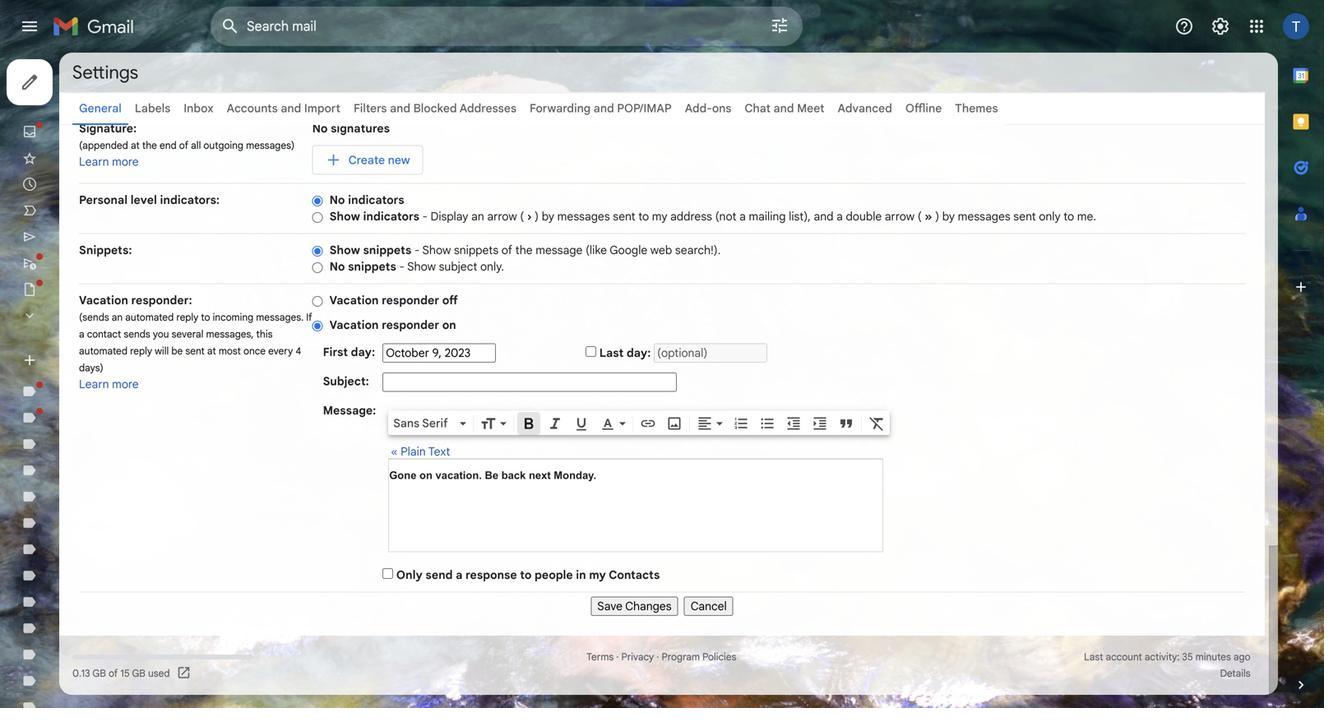 Task type: describe. For each thing, give the bounding box(es) containing it.
gmail image
[[53, 10, 142, 43]]

snippets:
[[79, 243, 132, 257]]

incoming
[[213, 311, 254, 324]]

quote ‪(⌘⇧9)‬ image
[[838, 415, 855, 432]]

last account activity: 35 minutes ago details
[[1084, 651, 1251, 680]]

people
[[535, 568, 573, 582]]

vacation responder: (sends an automated reply to incoming messages. if a contact sends you several messages, this automated reply will be sent at most once every 4 days) learn more
[[79, 293, 312, 392]]

privacy
[[621, 651, 654, 663]]

1 horizontal spatial the
[[515, 243, 533, 257]]

and for forwarding
[[594, 101, 614, 116]]

and right "list),"
[[814, 209, 834, 224]]

details link
[[1220, 668, 1251, 680]]

Search mail text field
[[247, 18, 724, 35]]

addresses
[[460, 101, 517, 116]]

on inside text box
[[420, 469, 433, 482]]

1 gb from the left
[[92, 668, 106, 680]]

filters and blocked addresses
[[354, 101, 517, 116]]

indicators:
[[160, 193, 220, 207]]

0 vertical spatial automated
[[125, 311, 174, 324]]

Show snippets radio
[[312, 245, 323, 257]]

1 horizontal spatial sent
[[613, 209, 636, 224]]

follow link to manage storage image
[[177, 666, 193, 682]]

no indicators
[[330, 193, 404, 207]]

this
[[256, 328, 273, 341]]

pop/imap
[[617, 101, 672, 116]]

response
[[466, 568, 517, 582]]

once
[[244, 345, 266, 357]]

Subject text field
[[383, 373, 677, 392]]

and for accounts
[[281, 101, 301, 116]]

to left people at left bottom
[[520, 568, 532, 582]]

me.
[[1077, 209, 1097, 224]]

responder for on
[[382, 318, 439, 332]]

every
[[268, 345, 293, 357]]

search mail image
[[216, 12, 245, 41]]

accounts and import link
[[227, 101, 341, 116]]

1 ( from the left
[[520, 209, 524, 224]]

indent less ‪(⌘[)‬ image
[[786, 415, 802, 432]]

snippets for show subject only.
[[348, 260, 396, 274]]

»
[[925, 209, 933, 224]]

signature: (appended at the end of all outgoing messages) learn more
[[79, 121, 295, 169]]

serif
[[422, 416, 448, 430]]

last day:
[[599, 346, 651, 360]]

2 arrow from the left
[[885, 209, 915, 224]]

labels link
[[135, 101, 170, 116]]

activity:
[[1145, 651, 1180, 663]]

advanced link
[[838, 101, 892, 116]]

vacation responder off
[[330, 293, 458, 308]]

personal
[[79, 193, 128, 207]]

send
[[426, 568, 453, 582]]

show up the no snippets - show subject only.
[[422, 243, 451, 257]]

save changes button
[[591, 597, 678, 616]]

snippets up only.
[[454, 243, 499, 257]]

no for no indicators
[[330, 193, 345, 207]]

offline
[[906, 101, 942, 116]]

more inside the vacation responder: (sends an automated reply to incoming messages. if a contact sends you several messages, this automated reply will be sent at most once every 4 days) learn more
[[112, 377, 139, 392]]

create new button
[[312, 145, 423, 175]]

forwarding
[[530, 101, 591, 116]]

show right show snippets option on the top left
[[330, 243, 360, 257]]

add-ons
[[685, 101, 732, 116]]

subject:
[[323, 374, 369, 389]]

No snippets radio
[[312, 261, 323, 274]]

learn inside signature: (appended at the end of all outgoing messages) learn more
[[79, 155, 109, 169]]

if
[[306, 311, 312, 324]]

search!).
[[675, 243, 721, 257]]

settings
[[72, 61, 138, 84]]

15
[[120, 668, 130, 680]]

inbox link
[[184, 101, 214, 116]]

formatting options toolbar
[[388, 411, 890, 435]]

forwarding and pop/imap
[[530, 101, 672, 116]]

vacation for vacation responder on
[[330, 318, 379, 332]]

0.13 gb of 15 gb used
[[72, 668, 170, 680]]

responder for off
[[382, 293, 439, 308]]

program
[[662, 651, 700, 663]]

1 horizontal spatial on
[[442, 318, 456, 332]]

Vacation responder off radio
[[312, 295, 323, 308]]

monday.
[[554, 469, 596, 482]]

chat
[[745, 101, 771, 116]]

to inside the vacation responder: (sends an automated reply to incoming messages. if a contact sends you several messages, this automated reply will be sent at most once every 4 days) learn more
[[201, 311, 210, 324]]

(appended
[[79, 139, 128, 152]]

Only send a response to people in my Contacts checkbox
[[383, 568, 393, 579]]

2 ( from the left
[[918, 209, 922, 224]]

messages,
[[206, 328, 254, 341]]

a left double
[[837, 209, 843, 224]]

main menu image
[[20, 16, 39, 36]]

first day:
[[323, 345, 375, 359]]

indent more ‪(⌘])‬ image
[[812, 415, 829, 432]]

no signatures
[[312, 121, 390, 136]]

1 by from the left
[[542, 209, 555, 224]]

create
[[348, 153, 385, 167]]

chat and meet
[[745, 101, 825, 116]]

add-
[[685, 101, 712, 116]]

2 · from the left
[[657, 651, 659, 663]]

4
[[296, 345, 301, 357]]

support image
[[1175, 16, 1194, 36]]

bold ‪(⌘b)‬ image
[[521, 415, 537, 432]]

off
[[442, 293, 458, 308]]

numbered list ‪(⌘⇧7)‬ image
[[733, 415, 750, 432]]

terms
[[587, 651, 614, 663]]

themes
[[955, 101, 998, 116]]

italic ‪(⌘i)‬ image
[[547, 415, 564, 432]]

(like
[[586, 243, 607, 257]]

of for end
[[179, 139, 188, 152]]

Last day: checkbox
[[586, 346, 596, 357]]

1 messages from the left
[[557, 209, 610, 224]]

0 vertical spatial my
[[652, 209, 668, 224]]

show left subject
[[407, 260, 436, 274]]

offline link
[[906, 101, 942, 116]]

show snippets - show snippets of the message (like google web search!).
[[330, 243, 721, 257]]

changes
[[625, 599, 672, 614]]

a right 'send'
[[456, 568, 463, 582]]

settings image
[[1211, 16, 1231, 36]]

accounts
[[227, 101, 278, 116]]

more inside signature: (appended at the end of all outgoing messages) learn more
[[112, 155, 139, 169]]

last for last account activity: 35 minutes ago details
[[1084, 651, 1104, 663]]

save changes
[[597, 599, 672, 614]]

›
[[527, 209, 532, 224]]

1 vertical spatial reply
[[130, 345, 152, 357]]

end
[[160, 139, 177, 152]]

2 gb from the left
[[132, 668, 146, 680]]



Task type: locate. For each thing, give the bounding box(es) containing it.
responder down vacation responder off
[[382, 318, 439, 332]]

Vacation responder text field
[[389, 468, 883, 543]]

by right »
[[943, 209, 955, 224]]

vacation inside the vacation responder: (sends an automated reply to incoming messages. if a contact sends you several messages, this automated reply will be sent at most once every 4 days) learn more
[[79, 293, 128, 308]]

forwarding and pop/imap link
[[530, 101, 672, 116]]

gb right 0.13
[[92, 668, 106, 680]]

no right no snippets radio
[[330, 260, 345, 274]]

1 vertical spatial the
[[515, 243, 533, 257]]

no snippets - show subject only.
[[330, 260, 504, 274]]

no right no indicators 'radio'
[[330, 193, 345, 207]]

0 vertical spatial at
[[131, 139, 140, 152]]

no down the import
[[312, 121, 328, 136]]

1 horizontal spatial at
[[207, 345, 216, 357]]

the down ›
[[515, 243, 533, 257]]

web
[[651, 243, 672, 257]]

import
[[304, 101, 341, 116]]

0 horizontal spatial reply
[[130, 345, 152, 357]]

general link
[[79, 101, 122, 116]]

snippets up the no snippets - show subject only.
[[363, 243, 412, 257]]

sent up google
[[613, 209, 636, 224]]

mailing
[[749, 209, 786, 224]]

0 horizontal spatial day:
[[351, 345, 375, 359]]

accounts and import
[[227, 101, 341, 116]]

vacation.
[[436, 469, 482, 482]]

more down sends
[[112, 377, 139, 392]]

level
[[131, 193, 157, 207]]

« plain text
[[391, 445, 450, 459]]

sans serif option
[[390, 415, 457, 432]]

- for show subject only.
[[399, 260, 405, 274]]

(
[[520, 209, 524, 224], [918, 209, 922, 224]]

add-ons link
[[685, 101, 732, 116]]

ago
[[1234, 651, 1251, 663]]

only.
[[480, 260, 504, 274]]

1 vertical spatial last
[[1084, 651, 1104, 663]]

outgoing
[[204, 139, 243, 152]]

2 vertical spatial of
[[109, 668, 118, 680]]

contact
[[87, 328, 121, 341]]

2 by from the left
[[943, 209, 955, 224]]

cancel button
[[684, 597, 734, 616]]

subject
[[439, 260, 477, 274]]

1 horizontal spatial my
[[652, 209, 668, 224]]

advanced search options image
[[763, 9, 796, 42]]

1 vertical spatial learn more link
[[79, 377, 139, 392]]

create new
[[348, 153, 410, 167]]

double
[[846, 209, 882, 224]]

Last day: text field
[[654, 343, 768, 363]]

no for no signatures
[[312, 121, 328, 136]]

- up the no snippets - show subject only.
[[414, 243, 420, 257]]

my
[[652, 209, 668, 224], [589, 568, 606, 582]]

gb right the 15
[[132, 668, 146, 680]]

an inside the vacation responder: (sends an automated reply to incoming messages. if a contact sends you several messages, this automated reply will be sent at most once every 4 days) learn more
[[112, 311, 123, 324]]

an up contact
[[112, 311, 123, 324]]

the
[[142, 139, 157, 152], [515, 243, 533, 257]]

2 learn more link from the top
[[79, 377, 139, 392]]

1 vertical spatial automated
[[79, 345, 128, 357]]

show right show indicators option
[[330, 209, 360, 224]]

google
[[610, 243, 648, 257]]

and right filters
[[390, 101, 410, 116]]

day: right first
[[351, 345, 375, 359]]

0 horizontal spatial the
[[142, 139, 157, 152]]

filters
[[354, 101, 387, 116]]

last left account
[[1084, 651, 1104, 663]]

0 horizontal spatial an
[[112, 311, 123, 324]]

35
[[1182, 651, 1193, 663]]

No indicators radio
[[312, 195, 323, 207]]

1 horizontal spatial an
[[471, 209, 484, 224]]

at inside the vacation responder: (sends an automated reply to incoming messages. if a contact sends you several messages, this automated reply will be sent at most once every 4 days) learn more
[[207, 345, 216, 357]]

0 horizontal spatial on
[[420, 469, 433, 482]]

of up only.
[[502, 243, 513, 257]]

- for show snippets of the message (like google web search!).
[[414, 243, 420, 257]]

· right the terms
[[616, 651, 619, 663]]

1 arrow from the left
[[487, 209, 517, 224]]

by
[[542, 209, 555, 224], [943, 209, 955, 224]]

Show indicators radio
[[312, 211, 323, 224]]

2 ) from the left
[[935, 209, 940, 224]]

messages)
[[246, 139, 295, 152]]

· right privacy on the bottom left
[[657, 651, 659, 663]]

save
[[597, 599, 623, 614]]

used
[[148, 668, 170, 680]]

labels
[[135, 101, 170, 116]]

of for snippets
[[502, 243, 513, 257]]

vacation responder on
[[330, 318, 456, 332]]

gone
[[389, 469, 417, 482]]

1 horizontal spatial by
[[943, 209, 955, 224]]

vacation right vacation responder off radio
[[330, 293, 379, 308]]

- left display
[[422, 209, 428, 224]]

meet
[[797, 101, 825, 116]]

vacation for vacation responder off
[[330, 293, 379, 308]]

sent left only on the right
[[1014, 209, 1036, 224]]

0 horizontal spatial -
[[399, 260, 405, 274]]

0 vertical spatial last
[[599, 346, 624, 360]]

my left address
[[652, 209, 668, 224]]

0 horizontal spatial ·
[[616, 651, 619, 663]]

show indicators - display an arrow ( › ) by messages sent to my address (not a mailing list), and a double arrow ( » ) by messages sent only to me.
[[330, 209, 1097, 224]]

Vacation responder on radio
[[312, 320, 323, 332]]

1 vertical spatial -
[[414, 243, 420, 257]]

day: for last day:
[[627, 346, 651, 360]]

blocked
[[413, 101, 457, 116]]

footer containing terms
[[59, 649, 1265, 682]]

1 horizontal spatial reply
[[176, 311, 199, 324]]

sans serif
[[393, 416, 448, 430]]

footer
[[59, 649, 1265, 682]]

themes link
[[955, 101, 998, 116]]

reply down sends
[[130, 345, 152, 357]]

my right 'in' at the bottom of page
[[589, 568, 606, 582]]

0 vertical spatial reply
[[176, 311, 199, 324]]

learn more link down (appended
[[79, 155, 139, 169]]

0 horizontal spatial )
[[535, 209, 539, 224]]

None search field
[[211, 7, 803, 46]]

filters and blocked addresses link
[[354, 101, 517, 116]]

1 horizontal spatial day:
[[627, 346, 651, 360]]

1 horizontal spatial gb
[[132, 668, 146, 680]]

bulleted list ‪(⌘⇧8)‬ image
[[759, 415, 776, 432]]

1 learn from the top
[[79, 155, 109, 169]]

minutes
[[1196, 651, 1231, 663]]

in
[[576, 568, 586, 582]]

1 vertical spatial indicators
[[363, 209, 419, 224]]

0 horizontal spatial messages
[[557, 209, 610, 224]]

the inside signature: (appended at the end of all outgoing messages) learn more
[[142, 139, 157, 152]]

(sends
[[79, 311, 109, 324]]

snippets for show snippets of the message (like google web search!).
[[363, 243, 412, 257]]

0 horizontal spatial of
[[109, 668, 118, 680]]

2 vertical spatial -
[[399, 260, 405, 274]]

indicators
[[348, 193, 404, 207], [363, 209, 419, 224]]

-
[[422, 209, 428, 224], [414, 243, 420, 257], [399, 260, 405, 274]]

of left all
[[179, 139, 188, 152]]

sent right be
[[185, 345, 205, 357]]

and left pop/imap
[[594, 101, 614, 116]]

remove formatting ‪(⌘\)‬ image
[[869, 415, 885, 432]]

snippets
[[363, 243, 412, 257], [454, 243, 499, 257], [348, 260, 396, 274]]

reply up several
[[176, 311, 199, 324]]

underline ‪(⌘u)‬ image
[[574, 416, 590, 433]]

at right (appended
[[131, 139, 140, 152]]

arrow left ›
[[487, 209, 517, 224]]

0 vertical spatial more
[[112, 155, 139, 169]]

new
[[388, 153, 410, 167]]

0 vertical spatial on
[[442, 318, 456, 332]]

message
[[536, 243, 583, 257]]

ons
[[712, 101, 732, 116]]

cancel
[[691, 599, 727, 614]]

0 vertical spatial an
[[471, 209, 484, 224]]

1 responder from the top
[[382, 293, 439, 308]]

to up google
[[639, 209, 649, 224]]

0 vertical spatial -
[[422, 209, 428, 224]]

a down (sends
[[79, 328, 84, 341]]

messages
[[557, 209, 610, 224], [958, 209, 1011, 224]]

last
[[599, 346, 624, 360], [1084, 651, 1104, 663]]

an right display
[[471, 209, 484, 224]]

and left the import
[[281, 101, 301, 116]]

tab list
[[1278, 53, 1324, 649]]

0 vertical spatial indicators
[[348, 193, 404, 207]]

automated up the you at the top of page
[[125, 311, 174, 324]]

messages up (like at the top of the page
[[557, 209, 610, 224]]

and
[[281, 101, 301, 116], [390, 101, 410, 116], [594, 101, 614, 116], [774, 101, 794, 116], [814, 209, 834, 224]]

day: for first day:
[[351, 345, 375, 359]]

0.13
[[72, 668, 90, 680]]

) right »
[[935, 209, 940, 224]]

next
[[529, 469, 551, 482]]

navigation containing save changes
[[79, 593, 1245, 616]]

terms link
[[587, 651, 614, 663]]

- for display an arrow (
[[422, 209, 428, 224]]

learn more link for a
[[79, 377, 139, 392]]

1 vertical spatial no
[[330, 193, 345, 207]]

vacation for vacation responder: (sends an automated reply to incoming messages. if a contact sends you several messages, this automated reply will be sent at most once every 4 days) learn more
[[79, 293, 128, 308]]

1 vertical spatial responder
[[382, 318, 439, 332]]

of left the 15
[[109, 668, 118, 680]]

address
[[671, 209, 712, 224]]

1 horizontal spatial last
[[1084, 651, 1104, 663]]

and for chat
[[774, 101, 794, 116]]

messages right »
[[958, 209, 1011, 224]]

1 horizontal spatial messages
[[958, 209, 1011, 224]]

1 vertical spatial of
[[502, 243, 513, 257]]

the left end
[[142, 139, 157, 152]]

only send a response to people in my contacts
[[396, 568, 660, 582]]

of inside signature: (appended at the end of all outgoing messages) learn more
[[179, 139, 188, 152]]

1 horizontal spatial -
[[414, 243, 420, 257]]

to up several
[[201, 311, 210, 324]]

learn more link down days)
[[79, 377, 139, 392]]

privacy link
[[621, 651, 654, 663]]

more down (appended
[[112, 155, 139, 169]]

vacation up (sends
[[79, 293, 128, 308]]

on down off
[[442, 318, 456, 332]]

chat and meet link
[[745, 101, 825, 116]]

( left »
[[918, 209, 922, 224]]

0 vertical spatial of
[[179, 139, 188, 152]]

navigation
[[0, 53, 197, 708], [79, 593, 1245, 616]]

2 vertical spatial no
[[330, 260, 345, 274]]

0 vertical spatial learn
[[79, 155, 109, 169]]

last for last day:
[[599, 346, 624, 360]]

all
[[191, 139, 201, 152]]

0 horizontal spatial sent
[[185, 345, 205, 357]]

a right (not
[[740, 209, 746, 224]]

indicators down no indicators
[[363, 209, 419, 224]]

1 vertical spatial on
[[420, 469, 433, 482]]

you
[[153, 328, 169, 341]]

1 · from the left
[[616, 651, 619, 663]]

learn down days)
[[79, 377, 109, 392]]

sans
[[393, 416, 420, 430]]

responder
[[382, 293, 439, 308], [382, 318, 439, 332]]

and for filters
[[390, 101, 410, 116]]

2 messages from the left
[[958, 209, 1011, 224]]

arrow
[[487, 209, 517, 224], [885, 209, 915, 224]]

indicators for no
[[348, 193, 404, 207]]

indicators down create new
[[348, 193, 404, 207]]

0 horizontal spatial last
[[599, 346, 624, 360]]

1 ) from the left
[[535, 209, 539, 224]]

2 more from the top
[[112, 377, 139, 392]]

1 learn more link from the top
[[79, 155, 139, 169]]

gone on vacation. be back next monday.
[[389, 469, 596, 482]]

1 more from the top
[[112, 155, 139, 169]]

1 horizontal spatial ·
[[657, 651, 659, 663]]

indicators for show
[[363, 209, 419, 224]]

snippets up vacation responder off
[[348, 260, 396, 274]]

account
[[1106, 651, 1142, 663]]

2 learn from the top
[[79, 377, 109, 392]]

and right chat
[[774, 101, 794, 116]]

automated down contact
[[79, 345, 128, 357]]

at
[[131, 139, 140, 152], [207, 345, 216, 357]]

1 horizontal spatial )
[[935, 209, 940, 224]]

0 vertical spatial the
[[142, 139, 157, 152]]

sends
[[124, 328, 150, 341]]

1 vertical spatial at
[[207, 345, 216, 357]]

) right ›
[[535, 209, 539, 224]]

learn
[[79, 155, 109, 169], [79, 377, 109, 392]]

1 horizontal spatial (
[[918, 209, 922, 224]]

link ‪(⌘k)‬ image
[[640, 415, 657, 432]]

- up vacation responder off
[[399, 260, 405, 274]]

·
[[616, 651, 619, 663], [657, 651, 659, 663]]

only
[[396, 568, 423, 582]]

more
[[112, 155, 139, 169], [112, 377, 139, 392]]

terms · privacy · program policies
[[587, 651, 737, 663]]

at inside signature: (appended at the end of all outgoing messages) learn more
[[131, 139, 140, 152]]

1 vertical spatial my
[[589, 568, 606, 582]]

last right fixed end date checkbox
[[599, 346, 624, 360]]

on right gone
[[420, 469, 433, 482]]

learn more link for more
[[79, 155, 139, 169]]

at left most
[[207, 345, 216, 357]]

0 horizontal spatial arrow
[[487, 209, 517, 224]]

responder up vacation responder on on the top left
[[382, 293, 439, 308]]

2 horizontal spatial -
[[422, 209, 428, 224]]

1 vertical spatial more
[[112, 377, 139, 392]]

2 horizontal spatial of
[[502, 243, 513, 257]]

0 vertical spatial responder
[[382, 293, 439, 308]]

program policies link
[[662, 651, 737, 663]]

arrow left »
[[885, 209, 915, 224]]

messages.
[[256, 311, 304, 324]]

a inside the vacation responder: (sends an automated reply to incoming messages. if a contact sends you several messages, this automated reply will be sent at most once every 4 days) learn more
[[79, 328, 84, 341]]

0 horizontal spatial my
[[589, 568, 606, 582]]

First day: text field
[[383, 343, 496, 363]]

1 horizontal spatial of
[[179, 139, 188, 152]]

0 horizontal spatial at
[[131, 139, 140, 152]]

vacation up first day:
[[330, 318, 379, 332]]

2 horizontal spatial sent
[[1014, 209, 1036, 224]]

sent inside the vacation responder: (sends an automated reply to incoming messages. if a contact sends you several messages, this automated reply will be sent at most once every 4 days) learn more
[[185, 345, 205, 357]]

most
[[219, 345, 241, 357]]

to left me. at the right top
[[1064, 209, 1075, 224]]

by right ›
[[542, 209, 555, 224]]

1 horizontal spatial arrow
[[885, 209, 915, 224]]

learn down (appended
[[79, 155, 109, 169]]

0 vertical spatial no
[[312, 121, 328, 136]]

( left ›
[[520, 209, 524, 224]]

last inside last account activity: 35 minutes ago details
[[1084, 651, 1104, 663]]

0 horizontal spatial (
[[520, 209, 524, 224]]

2 responder from the top
[[382, 318, 439, 332]]

gb
[[92, 668, 106, 680], [132, 668, 146, 680]]

1 vertical spatial an
[[112, 311, 123, 324]]

insert image image
[[666, 415, 683, 432]]

back
[[502, 469, 526, 482]]

0 horizontal spatial by
[[542, 209, 555, 224]]

(not
[[715, 209, 737, 224]]

0 horizontal spatial gb
[[92, 668, 106, 680]]

0 vertical spatial learn more link
[[79, 155, 139, 169]]

learn inside the vacation responder: (sends an automated reply to incoming messages. if a contact sends you several messages, this automated reply will be sent at most once every 4 days) learn more
[[79, 377, 109, 392]]

day: right fixed end date checkbox
[[627, 346, 651, 360]]

1 vertical spatial learn
[[79, 377, 109, 392]]



Task type: vqa. For each thing, say whether or not it's contained in the screenshot.
Insert image in the bottom right of the page
yes



